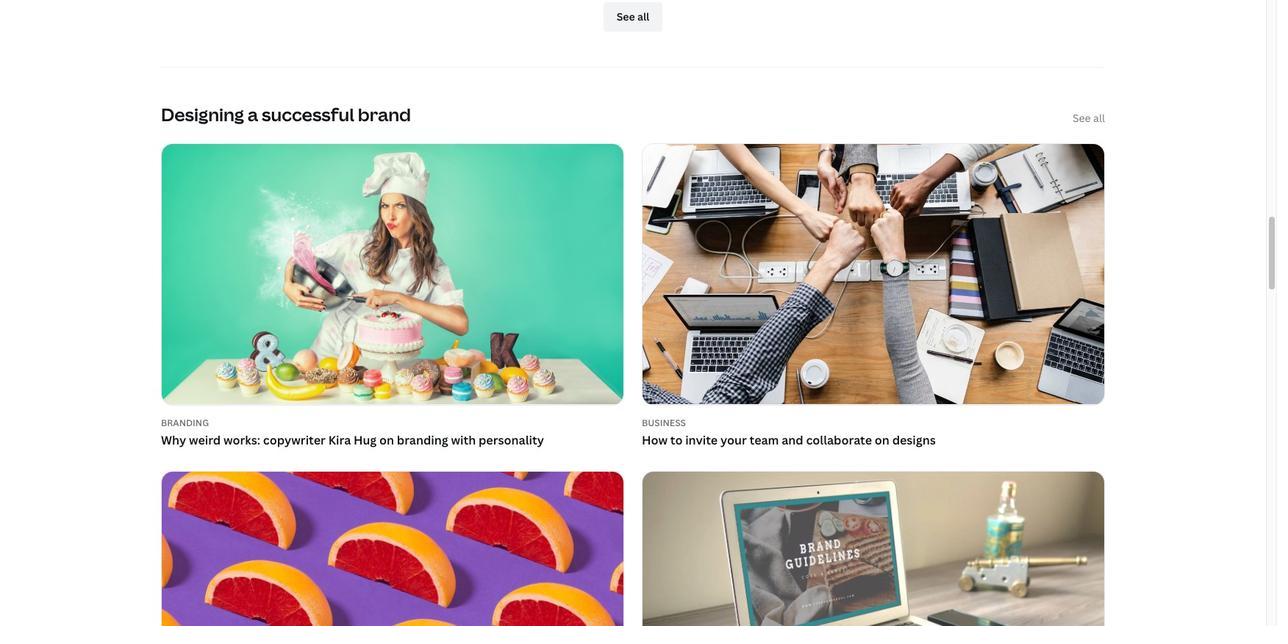 Task type: vqa. For each thing, say whether or not it's contained in the screenshot.
the your in Improve content management with organized designs and assets. Pin folders to easily access your most- used files.
no



Task type: describe. For each thing, give the bounding box(es) containing it.
business how to invite your team and collaborate on designs
[[642, 417, 936, 449]]

a
[[248, 102, 258, 126]]

weird
[[189, 432, 221, 449]]

see all link
[[1073, 110, 1105, 126]]

brand strategy image
[[162, 472, 624, 627]]

all
[[1094, 111, 1105, 125]]

why weird works: copywriter kira hug on branding with personality link
[[161, 432, 624, 451]]

on inside 'business how to invite your team and collaborate on designs'
[[875, 432, 890, 449]]

hug
[[354, 432, 377, 449]]

collaborate
[[806, 432, 872, 449]]

how to invite your team and collaborate on designs featured image image
[[643, 144, 1105, 405]]

on inside branding why weird works: copywriter kira hug on branding with personality
[[379, 432, 394, 449]]

branding
[[397, 432, 448, 449]]

designs
[[893, 432, 936, 449]]

to
[[671, 432, 683, 449]]

copywriter
[[263, 432, 326, 449]]

designing
[[161, 102, 244, 126]]

branding
[[161, 417, 209, 429]]

why
[[161, 432, 186, 449]]

kira hug image
[[162, 144, 624, 405]]

works:
[[224, 432, 260, 449]]



Task type: locate. For each thing, give the bounding box(es) containing it.
see all
[[1073, 111, 1105, 125]]

2 on from the left
[[875, 432, 890, 449]]

business
[[642, 417, 686, 429]]

branding link
[[161, 417, 624, 429]]

branding why weird works: copywriter kira hug on branding with personality
[[161, 417, 544, 449]]

kira
[[328, 432, 351, 449]]

and
[[782, 432, 804, 449]]

see
[[1073, 111, 1091, 125]]

on
[[379, 432, 394, 449], [875, 432, 890, 449]]

your
[[721, 432, 747, 449]]

successful
[[262, 102, 354, 126]]

team
[[750, 432, 779, 449]]

business link
[[642, 417, 1105, 429]]

with
[[451, 432, 476, 449]]

how
[[642, 432, 668, 449]]

brand
[[358, 102, 411, 126]]

how to invite your team and collaborate on designs link
[[642, 432, 1105, 451]]

on down business link
[[875, 432, 890, 449]]

invite
[[686, 432, 718, 449]]

brand storytelling image
[[643, 472, 1105, 627]]

on down branding link
[[379, 432, 394, 449]]

0 horizontal spatial on
[[379, 432, 394, 449]]

1 horizontal spatial on
[[875, 432, 890, 449]]

1 on from the left
[[379, 432, 394, 449]]

personality
[[479, 432, 544, 449]]

designing a successful brand
[[161, 102, 411, 126]]



